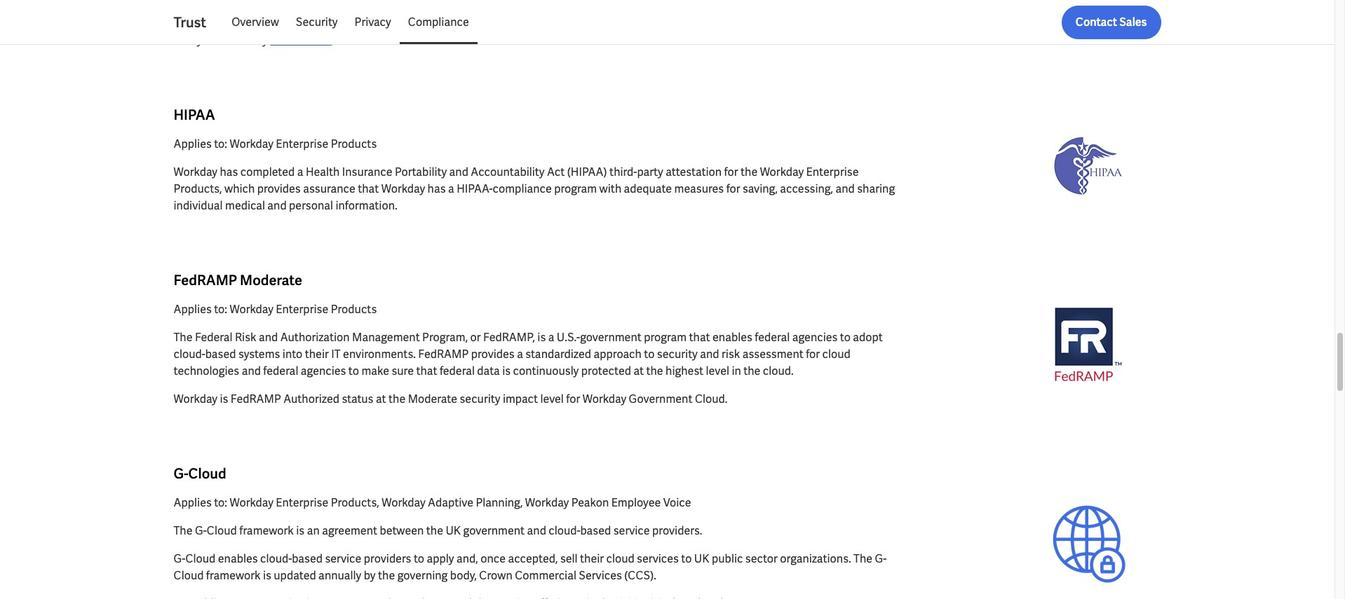 Task type: describe. For each thing, give the bounding box(es) containing it.
trust
[[174, 13, 206, 32]]

a down fedramp,
[[517, 347, 523, 362]]

which
[[224, 182, 255, 196]]

the eu cloud code of conduct (ccoc) consists of a set of requirements that enable cloud service providers (csps) to demonstrate their capability to comply with gdpr.
[[174, 0, 860, 20]]

cloud.
[[695, 392, 728, 407]]

.
[[332, 33, 335, 48]]

sector
[[746, 552, 778, 567]]

cloud inside the eu cloud code of conduct (ccoc) consists of a set of requirements that enable cloud service providers (csps) to demonstrate their capability to comply with gdpr.
[[212, 0, 242, 3]]

government
[[629, 392, 693, 407]]

1 horizontal spatial products,
[[331, 496, 379, 511]]

adequate
[[624, 182, 672, 196]]

planning,
[[476, 496, 523, 511]]

trust link
[[174, 13, 223, 32]]

cloud- inside g-cloud enables cloud-based service providers to apply and, once accepted, sell their cloud services to uk public sector organizations. the g- cloud framework is updated annually by the governing body, crown commercial services (ccs).
[[260, 552, 292, 567]]

1 vertical spatial government
[[463, 524, 525, 539]]

menu containing overview
[[223, 6, 478, 39]]

portability
[[395, 165, 447, 180]]

with inside 'workday has completed a health insurance portability and accountability act (hipaa) third-party attestation for the workday enterprise products, which provides assurance that workday has a hipaa-compliance program with adequate measures for saving, accessing, and sharing individual medical and personal information.'
[[599, 182, 622, 196]]

is up standardized
[[538, 330, 546, 345]]

(hipaa)
[[567, 165, 607, 180]]

u.s.-
[[557, 330, 580, 345]]

providers inside the eu cloud code of conduct (ccoc) consists of a set of requirements that enable cloud service providers (csps) to demonstrate their capability to comply with gdpr.
[[669, 0, 717, 3]]

consists
[[372, 0, 415, 3]]

to left make
[[349, 364, 359, 379]]

their inside the federal risk and authorization management program, or fedramp, is a u.s.-government program that enables federal agencies to adopt cloud-based systems into their it environments. fedramp provides a standardized approach to security and risk assessment for cloud technologies and federal agencies to make sure that federal data is continuously protected at the highest level in the cloud.
[[305, 347, 329, 362]]

assessment
[[743, 347, 804, 362]]

certification
[[270, 33, 332, 48]]

based inside the federal risk and authorization management program, or fedramp, is a u.s.-government program that enables federal agencies to adopt cloud-based systems into their it environments. fedramp provides a standardized approach to security and risk assessment for cloud technologies and federal agencies to make sure that federal data is continuously protected at the highest level in the cloud.
[[205, 347, 236, 362]]

with inside the eu cloud code of conduct (ccoc) consists of a set of requirements that enable cloud service providers (csps) to demonstrate their capability to comply with gdpr.
[[277, 5, 300, 20]]

the inside g-cloud enables cloud-based service providers to apply and, once accepted, sell their cloud services to uk public sector organizations. the g- cloud framework is updated annually by the governing body, crown commercial services (ccs).
[[854, 552, 873, 567]]

eu
[[195, 0, 209, 3]]

security inside the federal risk and authorization management program, or fedramp, is a u.s.-government program that enables federal agencies to adopt cloud-based systems into their it environments. fedramp provides a standardized approach to security and risk assessment for cloud technologies and federal agencies to make sure that federal data is continuously protected at the highest level in the cloud.
[[657, 347, 698, 362]]

individual
[[174, 199, 223, 213]]

demonstrate
[[768, 0, 833, 3]]

to: for hipaa
[[214, 137, 227, 152]]

privacy
[[355, 15, 391, 29]]

and up hipaa-
[[449, 165, 469, 180]]

security link
[[288, 6, 346, 39]]

the for the eu cloud code of conduct (ccoc) consists of a set of requirements that enable cloud service providers (csps) to demonstrate their capability to comply with gdpr.
[[174, 0, 193, 3]]

and left "sharing"
[[836, 182, 855, 196]]

applies for fedramp moderate
[[174, 302, 212, 317]]

employee
[[611, 496, 661, 511]]

environments.
[[343, 347, 416, 362]]

that inside the eu cloud code of conduct (ccoc) consists of a set of requirements that enable cloud service providers (csps) to demonstrate their capability to comply with gdpr.
[[539, 0, 560, 3]]

1 vertical spatial level
[[540, 392, 564, 407]]

and left "risk"
[[700, 347, 719, 362]]

g-cloud
[[174, 465, 226, 483]]

cloud.
[[763, 364, 794, 379]]

voice
[[663, 496, 691, 511]]

adopt
[[853, 330, 883, 345]]

the right in
[[744, 364, 761, 379]]

conduct
[[286, 0, 330, 3]]

applies for hipaa
[[174, 137, 212, 152]]

fedramp,
[[483, 330, 535, 345]]

enable
[[563, 0, 597, 3]]

the federal risk and authorization management program, or fedramp, is a u.s.-government program that enables federal agencies to adopt cloud-based systems into their it environments. fedramp provides a standardized approach to security and risk assessment for cloud technologies and federal agencies to make sure that federal data is continuously protected at the highest level in the cloud.
[[174, 330, 883, 379]]

that up the highest on the bottom of page
[[689, 330, 710, 345]]

and,
[[457, 552, 478, 567]]

the inside 'workday has completed a health insurance portability and accountability act (hipaa) third-party attestation for the workday enterprise products, which provides assurance that workday has a hipaa-compliance program with adequate measures for saving, accessing, and sharing individual medical and personal information.'
[[741, 165, 758, 180]]

make
[[362, 364, 389, 379]]

it
[[331, 347, 341, 362]]

applies for g-cloud
[[174, 496, 212, 511]]

1 vertical spatial agencies
[[301, 364, 346, 379]]

the for the federal risk and authorization management program, or fedramp, is a u.s.-government program that enables federal agencies to adopt cloud-based systems into their it environments. fedramp provides a standardized approach to security and risk assessment for cloud technologies and federal agencies to make sure that federal data is continuously protected at the highest level in the cloud.
[[174, 330, 193, 345]]

compliance
[[493, 182, 552, 196]]

enables inside the federal risk and authorization management program, or fedramp, is a u.s.-government program that enables federal agencies to adopt cloud-based systems into their it environments. fedramp provides a standardized approach to security and risk assessment for cloud technologies and federal agencies to make sure that federal data is continuously protected at the highest level in the cloud.
[[713, 330, 753, 345]]

applies to: workday enterprise products for hipaa
[[174, 137, 377, 152]]

the for the g-cloud framework is an agreement between the uk government and cloud-based service providers.
[[174, 524, 193, 539]]

0 vertical spatial has
[[220, 165, 238, 180]]

1 vertical spatial based
[[581, 524, 611, 539]]

capability
[[174, 5, 223, 20]]

workday has completed a health insurance portability and accountability act (hipaa) third-party attestation for the workday enterprise products, which provides assurance that workday has a hipaa-compliance program with adequate measures for saving, accessing, and sharing individual medical and personal information.
[[174, 165, 895, 213]]

sell
[[560, 552, 578, 567]]

and right medical
[[268, 199, 287, 213]]

compliance
[[408, 15, 469, 29]]

(csps)
[[719, 0, 753, 3]]

apply
[[427, 552, 454, 567]]

program inside 'workday has completed a health insurance portability and accountability act (hipaa) third-party attestation for the workday enterprise products, which provides assurance that workday has a hipaa-compliance program with adequate measures for saving, accessing, and sharing individual medical and personal information.'
[[554, 182, 597, 196]]

a left hipaa-
[[448, 182, 454, 196]]

updated
[[274, 569, 316, 584]]

peakon
[[572, 496, 609, 511]]

governing
[[398, 569, 448, 584]]

set
[[438, 0, 454, 3]]

authorization
[[280, 330, 350, 345]]

is right data
[[502, 364, 511, 379]]

the up government
[[646, 364, 663, 379]]

to left the adopt
[[840, 330, 851, 345]]

insurance
[[342, 165, 393, 180]]

enterprise inside 'workday has completed a health insurance portability and accountability act (hipaa) third-party attestation for the workday enterprise products, which provides assurance that workday has a hipaa-compliance program with adequate measures for saving, accessing, and sharing individual medical and personal information.'
[[806, 165, 859, 180]]

list containing overview
[[223, 6, 1161, 39]]

is inside g-cloud enables cloud-based service providers to apply and, once accepted, sell their cloud services to uk public sector organizations. the g- cloud framework is updated annually by the governing body, crown commercial services (ccs).
[[263, 569, 271, 584]]

fedramp moderate
[[174, 271, 302, 290]]

workday is fedramp authorized status at the moderate security impact level for workday government cloud.
[[174, 392, 728, 407]]

1 horizontal spatial federal
[[440, 364, 475, 379]]

an
[[307, 524, 320, 539]]

0 horizontal spatial federal
[[263, 364, 298, 379]]

compliance link
[[400, 6, 478, 39]]

2 horizontal spatial cloud-
[[549, 524, 581, 539]]

0 vertical spatial framework
[[239, 524, 294, 539]]

status
[[342, 392, 374, 407]]

hipaa-
[[457, 182, 493, 196]]

approach
[[594, 347, 642, 362]]

providers inside g-cloud enables cloud-based service providers to apply and, once accepted, sell their cloud services to uk public sector organizations. the g- cloud framework is updated annually by the governing body, crown commercial services (ccs).
[[364, 552, 411, 567]]

management
[[352, 330, 420, 345]]

and up systems
[[259, 330, 278, 345]]

enterprise for g-cloud
[[276, 496, 328, 511]]

applies to: workday enterprise products for fedramp moderate
[[174, 302, 377, 317]]

body,
[[450, 569, 477, 584]]

cloud inside the federal risk and authorization management program, or fedramp, is a u.s.-government program that enables federal agencies to adopt cloud-based systems into their it environments. fedramp provides a standardized approach to security and risk assessment for cloud technologies and federal agencies to make sure that federal data is continuously protected at the highest level in the cloud.
[[823, 347, 851, 362]]

cloud inside g-cloud enables cloud-based service providers to apply and, once accepted, sell their cloud services to uk public sector organizations. the g- cloud framework is updated annually by the governing body, crown commercial services (ccs).
[[606, 552, 635, 567]]

overview link
[[223, 6, 288, 39]]

to: for g-cloud
[[214, 496, 227, 511]]

attestation
[[666, 165, 722, 180]]

act
[[547, 165, 565, 180]]

into
[[283, 347, 303, 362]]

is down technologies
[[220, 392, 228, 407]]

enables inside g-cloud enables cloud-based service providers to apply and, once accepted, sell their cloud services to uk public sector organizations. the g- cloud framework is updated annually by the governing body, crown commercial services (ccs).
[[218, 552, 258, 567]]

0 horizontal spatial uk
[[446, 524, 461, 539]]

or
[[470, 330, 481, 345]]

that inside 'workday has completed a health insurance portability and accountability act (hipaa) third-party attestation for the workday enterprise products, which provides assurance that workday has a hipaa-compliance program with adequate measures for saving, accessing, and sharing individual medical and personal information.'
[[358, 182, 379, 196]]

data
[[477, 364, 500, 379]]

fedramp image
[[1015, 292, 1161, 398]]



Task type: vqa. For each thing, say whether or not it's contained in the screenshot.
digital-
no



Task type: locate. For each thing, give the bounding box(es) containing it.
service down employee in the bottom left of the page
[[614, 524, 650, 539]]

uk
[[446, 524, 461, 539], [694, 552, 710, 567]]

0 vertical spatial security
[[657, 347, 698, 362]]

1 horizontal spatial moderate
[[408, 392, 457, 407]]

gdpr.
[[302, 5, 335, 20]]

services
[[637, 552, 679, 567]]

1 vertical spatial applies to: workday enterprise products
[[174, 302, 377, 317]]

0 vertical spatial applies to: workday enterprise products
[[174, 137, 377, 152]]

completed
[[240, 165, 295, 180]]

enterprise up an at the left of the page
[[276, 496, 328, 511]]

0 vertical spatial their
[[836, 0, 860, 3]]

based inside g-cloud enables cloud-based service providers to apply and, once accepted, sell their cloud services to uk public sector organizations. the g- cloud framework is updated annually by the governing body, crown commercial services (ccs).
[[292, 552, 323, 567]]

has
[[220, 165, 238, 180], [428, 182, 446, 196]]

service inside g-cloud enables cloud-based service providers to apply and, once accepted, sell their cloud services to uk public sector organizations. the g- cloud framework is updated annually by the governing body, crown commercial services (ccs).
[[325, 552, 362, 567]]

third-
[[610, 165, 637, 180]]

service right enable
[[630, 0, 667, 3]]

products
[[331, 137, 377, 152], [331, 302, 377, 317]]

verify the workday certification .
[[174, 33, 335, 48]]

cloud up (ccs).
[[606, 552, 635, 567]]

the g-cloud framework is an agreement between the uk government and cloud-based service providers.
[[174, 524, 702, 539]]

contact
[[1076, 15, 1118, 29]]

level left in
[[706, 364, 730, 379]]

0 vertical spatial moderate
[[240, 271, 302, 290]]

uk down adaptive
[[446, 524, 461, 539]]

contact sales
[[1076, 15, 1147, 29]]

by
[[364, 569, 376, 584]]

0 vertical spatial to:
[[214, 137, 227, 152]]

verify
[[174, 33, 202, 48]]

applies down hipaa
[[174, 137, 212, 152]]

applies up federal
[[174, 302, 212, 317]]

0 vertical spatial level
[[706, 364, 730, 379]]

1 vertical spatial to:
[[214, 302, 227, 317]]

applies
[[174, 137, 212, 152], [174, 302, 212, 317], [174, 496, 212, 511]]

1 horizontal spatial government
[[580, 330, 642, 345]]

1 vertical spatial cloud-
[[549, 524, 581, 539]]

for right attestation
[[724, 165, 738, 180]]

provides up data
[[471, 347, 515, 362]]

federal
[[755, 330, 790, 345], [263, 364, 298, 379], [440, 364, 475, 379]]

that right sure
[[416, 364, 437, 379]]

at inside the federal risk and authorization management program, or fedramp, is a u.s.-government program that enables federal agencies to adopt cloud-based systems into their it environments. fedramp provides a standardized approach to security and risk assessment for cloud technologies and federal agencies to make sure that federal data is continuously protected at the highest level in the cloud.
[[634, 364, 644, 379]]

adaptive
[[428, 496, 474, 511]]

1 applies to: workday enterprise products from the top
[[174, 137, 377, 152]]

framework left an at the left of the page
[[239, 524, 294, 539]]

party
[[637, 165, 663, 180]]

2 vertical spatial to:
[[214, 496, 227, 511]]

1 vertical spatial providers
[[364, 552, 411, 567]]

government up "approach" on the left bottom
[[580, 330, 642, 345]]

2 vertical spatial cloud-
[[260, 552, 292, 567]]

their up services on the left bottom of page
[[580, 552, 604, 567]]

is left an at the left of the page
[[296, 524, 305, 539]]

federal up assessment
[[755, 330, 790, 345]]

products,
[[174, 182, 222, 196], [331, 496, 379, 511]]

1 of from the left
[[274, 0, 284, 3]]

is left updated
[[263, 569, 271, 584]]

0 horizontal spatial enables
[[218, 552, 258, 567]]

moderate up 'risk'
[[240, 271, 302, 290]]

the down applies to: workday enterprise products, workday adaptive planning, workday peakon employee voice
[[426, 524, 443, 539]]

1 horizontal spatial security
[[657, 347, 698, 362]]

fedramp down systems
[[231, 392, 281, 407]]

1 vertical spatial has
[[428, 182, 446, 196]]

information.
[[336, 199, 397, 213]]

at down "approach" on the left bottom
[[634, 364, 644, 379]]

2 vertical spatial based
[[292, 552, 323, 567]]

1 to: from the top
[[214, 137, 227, 152]]

cloud- inside the federal risk and authorization management program, or fedramp, is a u.s.-government program that enables federal agencies to adopt cloud-based systems into their it environments. fedramp provides a standardized approach to security and risk assessment for cloud technologies and federal agencies to make sure that federal data is continuously protected at the highest level in the cloud.
[[174, 347, 205, 362]]

a left "set"
[[429, 0, 436, 3]]

(ccs).
[[624, 569, 657, 584]]

enterprise for fedramp moderate
[[276, 302, 328, 317]]

fedramp down the program,
[[418, 347, 469, 362]]

cloud inside the eu cloud code of conduct (ccoc) consists of a set of requirements that enable cloud service providers (csps) to demonstrate their capability to comply with gdpr.
[[600, 0, 628, 3]]

0 horizontal spatial products,
[[174, 182, 222, 196]]

the down "g-cloud"
[[174, 524, 193, 539]]

provides inside the federal risk and authorization management program, or fedramp, is a u.s.-government program that enables federal agencies to adopt cloud-based systems into their it environments. fedramp provides a standardized approach to security and risk assessment for cloud technologies and federal agencies to make sure that federal data is continuously protected at the highest level in the cloud.
[[471, 347, 515, 362]]

fedramp up federal
[[174, 271, 237, 290]]

and up accepted,
[[527, 524, 546, 539]]

0 vertical spatial products,
[[174, 182, 222, 196]]

enterprise up the health
[[276, 137, 328, 152]]

1 vertical spatial products,
[[331, 496, 379, 511]]

2 applies from the top
[[174, 302, 212, 317]]

list
[[223, 6, 1161, 39]]

provides down completed
[[257, 182, 301, 196]]

applies to: workday enterprise products, workday adaptive planning, workday peakon employee voice
[[174, 496, 691, 511]]

cloud- up technologies
[[174, 347, 205, 362]]

cloud
[[212, 0, 242, 3], [188, 465, 226, 483], [207, 524, 237, 539], [185, 552, 216, 567], [174, 569, 204, 584]]

crown
[[479, 569, 513, 584]]

security up the highest on the bottom of page
[[657, 347, 698, 362]]

government inside the federal risk and authorization management program, or fedramp, is a u.s.-government program that enables federal agencies to adopt cloud-based systems into their it environments. fedramp provides a standardized approach to security and risk assessment for cloud technologies and federal agencies to make sure that federal data is continuously protected at the highest level in the cloud.
[[580, 330, 642, 345]]

their right demonstrate
[[836, 0, 860, 3]]

2 horizontal spatial based
[[581, 524, 611, 539]]

federal
[[195, 330, 233, 345]]

program up the highest on the bottom of page
[[644, 330, 687, 345]]

0 vertical spatial government
[[580, 330, 642, 345]]

standardized
[[526, 347, 591, 362]]

2 vertical spatial fedramp
[[231, 392, 281, 407]]

certification link
[[270, 33, 332, 48]]

level down continuously
[[540, 392, 564, 407]]

products for fedramp moderate
[[331, 302, 377, 317]]

1 vertical spatial enables
[[218, 552, 258, 567]]

risk
[[235, 330, 256, 345]]

sales
[[1120, 15, 1147, 29]]

0 horizontal spatial with
[[277, 5, 300, 20]]

sure
[[392, 364, 414, 379]]

1 horizontal spatial enables
[[713, 330, 753, 345]]

for right assessment
[[806, 347, 820, 362]]

framework
[[239, 524, 294, 539], [206, 569, 261, 584]]

contact sales link
[[1062, 6, 1161, 39]]

security
[[296, 15, 338, 29]]

1 horizontal spatial uk
[[694, 552, 710, 567]]

of right "set"
[[456, 0, 466, 3]]

for inside the federal risk and authorization management program, or fedramp, is a u.s.-government program that enables federal agencies to adopt cloud-based systems into their it environments. fedramp provides a standardized approach to security and risk assessment for cloud technologies and federal agencies to make sure that federal data is continuously protected at the highest level in the cloud.
[[806, 347, 820, 362]]

service
[[630, 0, 667, 3], [614, 524, 650, 539], [325, 552, 362, 567]]

between
[[380, 524, 424, 539]]

1 vertical spatial at
[[376, 392, 386, 407]]

providers.
[[652, 524, 702, 539]]

level inside the federal risk and authorization management program, or fedramp, is a u.s.-government program that enables federal agencies to adopt cloud-based systems into their it environments. fedramp provides a standardized approach to security and risk assessment for cloud technologies and federal agencies to make sure that federal data is continuously protected at the highest level in the cloud.
[[706, 364, 730, 379]]

based down federal
[[205, 347, 236, 362]]

0 horizontal spatial has
[[220, 165, 238, 180]]

1 horizontal spatial has
[[428, 182, 446, 196]]

workday
[[224, 33, 268, 48], [230, 137, 274, 152], [174, 165, 217, 180], [760, 165, 804, 180], [381, 182, 425, 196], [230, 302, 274, 317], [174, 392, 217, 407], [583, 392, 627, 407], [230, 496, 274, 511], [382, 496, 426, 511], [525, 496, 569, 511]]

the down trust link
[[205, 33, 222, 48]]

of left "set"
[[417, 0, 427, 3]]

cloud-
[[174, 347, 205, 362], [549, 524, 581, 539], [260, 552, 292, 567]]

requirements
[[469, 0, 537, 3]]

2 to: from the top
[[214, 302, 227, 317]]

1 vertical spatial their
[[305, 347, 329, 362]]

uk inside g-cloud enables cloud-based service providers to apply and, once accepted, sell their cloud services to uk public sector organizations. the g- cloud framework is updated annually by the governing body, crown commercial services (ccs).
[[694, 552, 710, 567]]

the right organizations.
[[854, 552, 873, 567]]

public
[[712, 552, 743, 567]]

1 horizontal spatial providers
[[669, 0, 717, 3]]

their inside g-cloud enables cloud-based service providers to apply and, once accepted, sell their cloud services to uk public sector organizations. the g- cloud framework is updated annually by the governing body, crown commercial services (ccs).
[[580, 552, 604, 567]]

1 vertical spatial with
[[599, 182, 622, 196]]

0 horizontal spatial program
[[554, 182, 597, 196]]

0 vertical spatial with
[[277, 5, 300, 20]]

2 vertical spatial applies
[[174, 496, 212, 511]]

security down data
[[460, 392, 500, 407]]

products up insurance
[[331, 137, 377, 152]]

1 products from the top
[[331, 137, 377, 152]]

3 of from the left
[[456, 0, 466, 3]]

provides
[[257, 182, 301, 196], [471, 347, 515, 362]]

2 vertical spatial their
[[580, 552, 604, 567]]

to: for fedramp moderate
[[214, 302, 227, 317]]

0 horizontal spatial moderate
[[240, 271, 302, 290]]

for left the saving, at the right top
[[726, 182, 741, 196]]

0 horizontal spatial government
[[463, 524, 525, 539]]

0 vertical spatial applies
[[174, 137, 212, 152]]

cloud right enable
[[600, 0, 628, 3]]

the inside the federal risk and authorization management program, or fedramp, is a u.s.-government program that enables federal agencies to adopt cloud-based systems into their it environments. fedramp provides a standardized approach to security and risk assessment for cloud technologies and federal agencies to make sure that federal data is continuously protected at the highest level in the cloud.
[[174, 330, 193, 345]]

1 vertical spatial fedramp
[[418, 347, 469, 362]]

the right by
[[378, 569, 395, 584]]

to: down "g-cloud"
[[214, 496, 227, 511]]

0 vertical spatial provides
[[257, 182, 301, 196]]

program,
[[422, 330, 468, 345]]

level
[[706, 364, 730, 379], [540, 392, 564, 407]]

highest
[[666, 364, 704, 379]]

for down continuously
[[566, 392, 580, 407]]

applies down "g-cloud"
[[174, 496, 212, 511]]

2 vertical spatial cloud
[[606, 552, 635, 567]]

the up capability
[[174, 0, 193, 3]]

1 horizontal spatial provides
[[471, 347, 515, 362]]

globe lock icon image
[[1015, 491, 1161, 597]]

1 vertical spatial cloud
[[823, 347, 851, 362]]

overview
[[232, 15, 279, 29]]

of right code
[[274, 0, 284, 3]]

that left enable
[[539, 0, 560, 3]]

0 vertical spatial based
[[205, 347, 236, 362]]

provides inside 'workday has completed a health insurance portability and accountability act (hipaa) third-party attestation for the workday enterprise products, which provides assurance that workday has a hipaa-compliance program with adequate measures for saving, accessing, and sharing individual medical and personal information.'
[[257, 182, 301, 196]]

1 horizontal spatial program
[[644, 330, 687, 345]]

0 vertical spatial program
[[554, 182, 597, 196]]

saving,
[[743, 182, 778, 196]]

1 horizontal spatial agencies
[[792, 330, 838, 345]]

their inside the eu cloud code of conduct (ccoc) consists of a set of requirements that enable cloud service providers (csps) to demonstrate their capability to comply with gdpr.
[[836, 0, 860, 3]]

applies to: workday enterprise products up completed
[[174, 137, 377, 152]]

1 vertical spatial products
[[331, 302, 377, 317]]

a left the health
[[297, 165, 303, 180]]

to up governing on the left of the page
[[414, 552, 424, 567]]

protected
[[581, 364, 631, 379]]

3 applies from the top
[[174, 496, 212, 511]]

0 horizontal spatial provides
[[257, 182, 301, 196]]

0 horizontal spatial their
[[305, 347, 329, 362]]

0 horizontal spatial based
[[205, 347, 236, 362]]

agencies down it
[[301, 364, 346, 379]]

0 horizontal spatial at
[[376, 392, 386, 407]]

0 vertical spatial providers
[[669, 0, 717, 3]]

the inside the eu cloud code of conduct (ccoc) consists of a set of requirements that enable cloud service providers (csps) to demonstrate their capability to comply with gdpr.
[[174, 0, 193, 3]]

in
[[732, 364, 741, 379]]

menu
[[223, 6, 478, 39]]

the inside g-cloud enables cloud-based service providers to apply and, once accepted, sell their cloud services to uk public sector organizations. the g- cloud framework is updated annually by the governing body, crown commercial services (ccs).
[[378, 569, 395, 584]]

their
[[836, 0, 860, 3], [305, 347, 329, 362], [580, 552, 604, 567]]

3 to: from the top
[[214, 496, 227, 511]]

based up updated
[[292, 552, 323, 567]]

with down conduct in the top of the page
[[277, 5, 300, 20]]

sharing
[[857, 182, 895, 196]]

service inside the eu cloud code of conduct (ccoc) consists of a set of requirements that enable cloud service providers (csps) to demonstrate their capability to comply with gdpr.
[[630, 0, 667, 3]]

(ccoc)
[[333, 0, 370, 3]]

a left u.s.-
[[548, 330, 555, 345]]

framework inside g-cloud enables cloud-based service providers to apply and, once accepted, sell their cloud services to uk public sector organizations. the g- cloud framework is updated annually by the governing body, crown commercial services (ccs).
[[206, 569, 261, 584]]

that down insurance
[[358, 182, 379, 196]]

services
[[579, 569, 622, 584]]

2 of from the left
[[417, 0, 427, 3]]

the up the saving, at the right top
[[741, 165, 758, 180]]

1 horizontal spatial based
[[292, 552, 323, 567]]

1 horizontal spatial with
[[599, 182, 622, 196]]

eu cloud coc image
[[1015, 0, 1161, 35]]

service up annually
[[325, 552, 362, 567]]

annually
[[319, 569, 361, 584]]

federal down into
[[263, 364, 298, 379]]

measures
[[675, 182, 724, 196]]

to right services
[[681, 552, 692, 567]]

government up once
[[463, 524, 525, 539]]

to right "approach" on the left bottom
[[644, 347, 655, 362]]

framework left updated
[[206, 569, 261, 584]]

0 vertical spatial at
[[634, 364, 644, 379]]

security
[[657, 347, 698, 362], [460, 392, 500, 407]]

agencies up assessment
[[792, 330, 838, 345]]

moderate
[[240, 271, 302, 290], [408, 392, 457, 407]]

for
[[724, 165, 738, 180], [726, 182, 741, 196], [806, 347, 820, 362], [566, 392, 580, 407]]

a inside the eu cloud code of conduct (ccoc) consists of a set of requirements that enable cloud service providers (csps) to demonstrate their capability to comply with gdpr.
[[429, 0, 436, 3]]

hipaa
[[174, 106, 215, 124]]

federal up workday is fedramp authorized status at the moderate security impact level for workday government cloud.
[[440, 364, 475, 379]]

0 horizontal spatial agencies
[[301, 364, 346, 379]]

0 horizontal spatial of
[[274, 0, 284, 3]]

the left federal
[[174, 330, 193, 345]]

0 horizontal spatial security
[[460, 392, 500, 407]]

enterprise for hipaa
[[276, 137, 328, 152]]

enterprise up accessing,
[[806, 165, 859, 180]]

1 vertical spatial moderate
[[408, 392, 457, 407]]

0 vertical spatial enables
[[713, 330, 753, 345]]

assurance
[[303, 182, 355, 196]]

at
[[634, 364, 644, 379], [376, 392, 386, 407]]

accountability
[[471, 165, 545, 180]]

agreement
[[322, 524, 377, 539]]

0 horizontal spatial level
[[540, 392, 564, 407]]

products up management on the left of page
[[331, 302, 377, 317]]

1 vertical spatial service
[[614, 524, 650, 539]]

the down sure
[[389, 392, 406, 407]]

moderate down sure
[[408, 392, 457, 407]]

providers
[[669, 0, 717, 3], [364, 552, 411, 567]]

2 horizontal spatial their
[[836, 0, 860, 3]]

2 vertical spatial service
[[325, 552, 362, 567]]

continuously
[[513, 364, 579, 379]]

1 horizontal spatial level
[[706, 364, 730, 379]]

hipaa image
[[1015, 113, 1161, 219]]

0 vertical spatial agencies
[[792, 330, 838, 345]]

their down authorization
[[305, 347, 329, 362]]

2 products from the top
[[331, 302, 377, 317]]

g-
[[174, 465, 188, 483], [195, 524, 207, 539], [174, 552, 185, 567], [875, 552, 887, 567]]

accepted,
[[508, 552, 558, 567]]

cloud right assessment
[[823, 347, 851, 362]]

0 horizontal spatial providers
[[364, 552, 411, 567]]

1 vertical spatial uk
[[694, 552, 710, 567]]

0 horizontal spatial cloud-
[[174, 347, 205, 362]]

1 horizontal spatial their
[[580, 552, 604, 567]]

comply
[[238, 5, 275, 20]]

to:
[[214, 137, 227, 152], [214, 302, 227, 317], [214, 496, 227, 511]]

program inside the federal risk and authorization management program, or fedramp, is a u.s.-government program that enables federal agencies to adopt cloud-based systems into their it environments. fedramp provides a standardized approach to security and risk assessment for cloud technologies and federal agencies to make sure that federal data is continuously protected at the highest level in the cloud.
[[644, 330, 687, 345]]

0 vertical spatial service
[[630, 0, 667, 3]]

0 vertical spatial products
[[331, 137, 377, 152]]

2 horizontal spatial federal
[[755, 330, 790, 345]]

accessing,
[[780, 182, 833, 196]]

once
[[481, 552, 506, 567]]

applies to: workday enterprise products
[[174, 137, 377, 152], [174, 302, 377, 317]]

1 vertical spatial security
[[460, 392, 500, 407]]

has down "portability"
[[428, 182, 446, 196]]

fedramp inside the federal risk and authorization management program, or fedramp, is a u.s.-government program that enables federal agencies to adopt cloud-based systems into their it environments. fedramp provides a standardized approach to security and risk assessment for cloud technologies and federal agencies to make sure that federal data is continuously protected at the highest level in the cloud.
[[418, 347, 469, 362]]

organizations.
[[780, 552, 851, 567]]

impact
[[503, 392, 538, 407]]

products, up individual
[[174, 182, 222, 196]]

0 vertical spatial fedramp
[[174, 271, 237, 290]]

products for hipaa
[[331, 137, 377, 152]]

1 vertical spatial applies
[[174, 302, 212, 317]]

providers left (csps)
[[669, 0, 717, 3]]

1 horizontal spatial of
[[417, 0, 427, 3]]

1 vertical spatial framework
[[206, 569, 261, 584]]

0 vertical spatial cloud
[[600, 0, 628, 3]]

1 applies from the top
[[174, 137, 212, 152]]

and down systems
[[242, 364, 261, 379]]

that
[[539, 0, 560, 3], [358, 182, 379, 196], [689, 330, 710, 345], [416, 364, 437, 379]]

to: up federal
[[214, 302, 227, 317]]

cloud- up updated
[[260, 552, 292, 567]]

2 horizontal spatial of
[[456, 0, 466, 3]]

to right (csps)
[[755, 0, 766, 3]]

1 horizontal spatial cloud-
[[260, 552, 292, 567]]

providers up by
[[364, 552, 411, 567]]

0 vertical spatial uk
[[446, 524, 461, 539]]

1 horizontal spatial at
[[634, 364, 644, 379]]

a
[[429, 0, 436, 3], [297, 165, 303, 180], [448, 182, 454, 196], [548, 330, 555, 345], [517, 347, 523, 362]]

0 vertical spatial cloud-
[[174, 347, 205, 362]]

1 vertical spatial provides
[[471, 347, 515, 362]]

2 applies to: workday enterprise products from the top
[[174, 302, 377, 317]]

uk left the public
[[694, 552, 710, 567]]

program down (hipaa)
[[554, 182, 597, 196]]

has up which
[[220, 165, 238, 180]]

1 vertical spatial program
[[644, 330, 687, 345]]

to left comply on the top left of the page
[[225, 5, 236, 20]]

products, inside 'workday has completed a health insurance portability and accountability act (hipaa) third-party attestation for the workday enterprise products, which provides assurance that workday has a hipaa-compliance program with adequate measures for saving, accessing, and sharing individual medical and personal information.'
[[174, 182, 222, 196]]

cloud
[[600, 0, 628, 3], [823, 347, 851, 362], [606, 552, 635, 567]]

based down "peakon"
[[581, 524, 611, 539]]

with down third-
[[599, 182, 622, 196]]

technologies
[[174, 364, 239, 379]]



